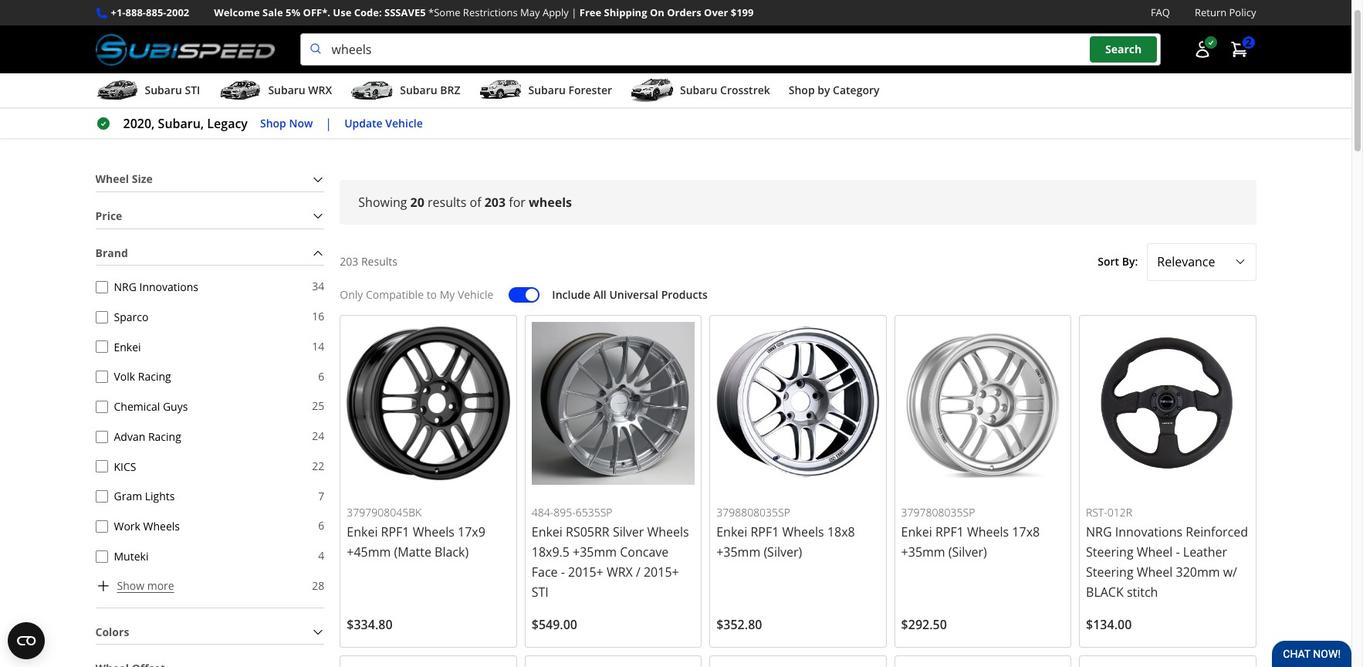 Task type: locate. For each thing, give the bounding box(es) containing it.
wrx up now
[[308, 83, 332, 97]]

6 down 7
[[318, 518, 325, 533]]

more
[[147, 578, 174, 593]]

vehicle down the subaru brz dropdown button
[[386, 116, 423, 130]]

rpf1 inside 3797808035sp enkei rpf1 wheels 17x8 +35mm (silver)
[[936, 524, 964, 541]]

wheels inside 3797808035sp enkei rpf1 wheels 17x8 +35mm (silver)
[[968, 524, 1009, 541]]

wheel size button
[[95, 168, 325, 191]]

orders
[[667, 5, 702, 19]]

2 (silver) from the left
[[949, 544, 987, 561]]

0 vertical spatial racing
[[138, 369, 171, 384]]

Muteki button
[[95, 550, 108, 563]]

silver
[[613, 524, 644, 541]]

24
[[312, 429, 325, 443]]

1 horizontal spatial shop
[[789, 83, 815, 97]]

203 results
[[340, 254, 398, 269]]

wheels for 3798808035sp
[[783, 524, 825, 541]]

subaru inside subaru crosstrek dropdown button
[[680, 83, 718, 97]]

subaru inside subaru wrx "dropdown button"
[[268, 83, 306, 97]]

shipping
[[604, 5, 648, 19]]

search for search
[[1106, 42, 1142, 57]]

6 for work wheels
[[318, 518, 325, 533]]

enkei rpf1 wheels 17x9 +45mm (matte black) image
[[347, 322, 510, 485]]

6 down 14
[[318, 369, 325, 384]]

subaru for subaru brz
[[400, 83, 438, 97]]

1 horizontal spatial +35mm
[[717, 544, 761, 561]]

1 vertical spatial innovations
[[1116, 524, 1183, 541]]

subaru inside subaru sti 'dropdown button'
[[145, 83, 182, 97]]

subaru for subaru sti
[[145, 83, 182, 97]]

(silver) inside 3798808035sp enkei rpf1 wheels 18x8 +35mm (silver)
[[764, 544, 803, 561]]

shop left by
[[789, 83, 815, 97]]

0 vertical spatial |
[[572, 5, 577, 19]]

a subaru sti thumbnail image image
[[95, 79, 139, 102]]

1 horizontal spatial (silver)
[[949, 544, 987, 561]]

1 vertical spatial shop
[[260, 116, 286, 130]]

subaru forester button
[[479, 77, 612, 107]]

+1-888-885-2002
[[111, 5, 189, 19]]

compatible
[[366, 287, 424, 302]]

$352.80
[[717, 616, 763, 633]]

0 vertical spatial 203
[[485, 194, 506, 211]]

0 vertical spatial shop
[[789, 83, 815, 97]]

enkei inside "3797908045bk enkei rpf1 wheels 17x9 +45mm (matte black)"
[[347, 524, 378, 541]]

a subaru brz thumbnail image image
[[351, 79, 394, 102]]

sparco
[[114, 309, 149, 324]]

w/
[[1224, 564, 1238, 581]]

1 horizontal spatial -
[[1176, 544, 1180, 561]]

wheels down lights in the bottom of the page
[[143, 519, 180, 534]]

volk racing
[[114, 369, 171, 384]]

0 horizontal spatial 2015+
[[568, 564, 604, 581]]

enkei inside 3798808035sp enkei rpf1 wheels 18x8 +35mm (silver)
[[717, 524, 748, 541]]

+35mm for enkei
[[573, 544, 617, 561]]

rpf1 down 3797808035sp
[[936, 524, 964, 541]]

wrx down concave
[[607, 564, 633, 581]]

sti down the face at the left of the page
[[532, 584, 549, 601]]

innovations inside rst-012r nrg innovations reinforced steering wheel - leather steering wheel 320mm w/ black stitch
[[1116, 524, 1183, 541]]

1 horizontal spatial wrx
[[607, 564, 633, 581]]

wheel
[[95, 172, 129, 186], [1137, 544, 1173, 561], [1137, 564, 1173, 581]]

0 horizontal spatial sti
[[185, 83, 200, 97]]

0 horizontal spatial rpf1
[[381, 524, 410, 541]]

of
[[470, 194, 482, 211]]

vehicle
[[386, 116, 423, 130], [458, 287, 494, 302]]

a subaru forester thumbnail image image
[[479, 79, 522, 102]]

search results link
[[137, 119, 217, 133]]

rpf1 inside "3797908045bk enkei rpf1 wheels 17x9 +45mm (matte black)"
[[381, 524, 410, 541]]

1 +35mm from the left
[[573, 544, 617, 561]]

chemical
[[114, 399, 160, 414]]

Volk Racing button
[[95, 371, 108, 383]]

1 vertical spatial search
[[137, 119, 169, 133]]

rpf1 down 3797908045bk
[[381, 524, 410, 541]]

enkei for enkei rpf1 wheels 17x8 +35mm (silver)
[[902, 524, 933, 541]]

wheels up black)
[[413, 524, 455, 541]]

*some restrictions may apply | free shipping on orders over $199
[[429, 5, 754, 19]]

3797908045bk
[[347, 505, 422, 520]]

results left legacy
[[171, 119, 205, 133]]

advan
[[114, 429, 145, 444]]

my
[[440, 287, 455, 302]]

2 horizontal spatial +35mm
[[902, 544, 946, 561]]

results
[[171, 119, 205, 133], [361, 254, 398, 269]]

1 horizontal spatial 203
[[485, 194, 506, 211]]

1 vertical spatial wrx
[[607, 564, 633, 581]]

1 vertical spatial 6
[[318, 518, 325, 533]]

include
[[552, 287, 591, 302]]

6535sp
[[576, 505, 613, 520]]

to
[[427, 287, 437, 302]]

show
[[117, 578, 144, 593]]

7
[[318, 489, 325, 503]]

3 rpf1 from the left
[[936, 524, 964, 541]]

innovations down '012r'
[[1116, 524, 1183, 541]]

2 +35mm from the left
[[717, 544, 761, 561]]

code:
[[354, 5, 382, 19]]

2 subaru from the left
[[268, 83, 306, 97]]

vehicle right my
[[458, 287, 494, 302]]

2002
[[166, 5, 189, 19]]

0 horizontal spatial vehicle
[[386, 116, 423, 130]]

subaru crosstrek
[[680, 83, 771, 97]]

- inside enkei rs05rr silver wheels 18x9.5 +35mm concave face - 2015+ wrx / 2015+ sti
[[561, 564, 565, 581]]

button image
[[1193, 40, 1212, 59]]

sti inside enkei rs05rr silver wheels 18x9.5 +35mm concave face - 2015+ wrx / 2015+ sti
[[532, 584, 549, 601]]

shop inside dropdown button
[[789, 83, 815, 97]]

0 vertical spatial wheel
[[95, 172, 129, 186]]

0 horizontal spatial results
[[171, 119, 205, 133]]

1 6 from the top
[[318, 369, 325, 384]]

*some
[[429, 5, 461, 19]]

$199
[[731, 5, 754, 19]]

3 +35mm from the left
[[902, 544, 946, 561]]

results up compatible
[[361, 254, 398, 269]]

0 vertical spatial results
[[171, 119, 205, 133]]

sale
[[263, 5, 283, 19]]

subaru for subaru wrx
[[268, 83, 306, 97]]

/ down concave
[[636, 564, 641, 581]]

(silver) down 3798808035sp
[[764, 544, 803, 561]]

price button
[[95, 205, 325, 228]]

6 for volk racing
[[318, 369, 325, 384]]

2015+ down concave
[[644, 564, 679, 581]]

| left free in the left of the page
[[572, 5, 577, 19]]

1 vertical spatial nrg
[[1087, 524, 1112, 541]]

racing for volk racing
[[138, 369, 171, 384]]

enkei for enkei rpf1 wheels 17x9 +45mm (matte black)
[[347, 524, 378, 541]]

1 rpf1 from the left
[[381, 524, 410, 541]]

0 horizontal spatial (silver)
[[764, 544, 803, 561]]

1 (silver) from the left
[[764, 544, 803, 561]]

showing
[[359, 194, 407, 211]]

muteki
[[114, 549, 149, 564]]

(silver) for 17x8
[[949, 544, 987, 561]]

1 horizontal spatial innovations
[[1116, 524, 1183, 541]]

0 horizontal spatial shop
[[260, 116, 286, 130]]

subaru left the crosstrek
[[680, 83, 718, 97]]

by:
[[1123, 254, 1138, 269]]

wheels for enkei
[[647, 524, 689, 541]]

subaru left brz
[[400, 83, 438, 97]]

+35mm down rs05rr
[[573, 544, 617, 561]]

+35mm down 3798808035sp
[[717, 544, 761, 561]]

rpf1 down 3798808035sp
[[751, 524, 779, 541]]

enkei down 484-
[[532, 524, 563, 541]]

search for search results
[[137, 119, 169, 133]]

subaru wrx
[[268, 83, 332, 97]]

-
[[1176, 544, 1180, 561], [561, 564, 565, 581]]

0 horizontal spatial nrg
[[114, 280, 137, 294]]

1 vertical spatial 203
[[340, 254, 359, 269]]

search input field
[[300, 33, 1161, 66]]

subaru inside the subaru brz dropdown button
[[400, 83, 438, 97]]

2020,
[[123, 115, 155, 132]]

forester
[[569, 83, 612, 97]]

4 subaru from the left
[[529, 83, 566, 97]]

wheels
[[143, 519, 180, 534], [413, 524, 455, 541], [647, 524, 689, 541], [783, 524, 825, 541], [968, 524, 1009, 541]]

- left leather at bottom
[[1176, 544, 1180, 561]]

select... image
[[1234, 256, 1247, 268]]

wheels up concave
[[647, 524, 689, 541]]

+1-
[[111, 5, 126, 19]]

203 right of
[[485, 194, 506, 211]]

Work Wheels button
[[95, 520, 108, 533]]

shop left now
[[260, 116, 286, 130]]

KICS button
[[95, 460, 108, 473]]

2 rpf1 from the left
[[751, 524, 779, 541]]

free
[[580, 5, 602, 19]]

return policy link
[[1195, 5, 1257, 21]]

nrg right "nrg innovations" button
[[114, 280, 137, 294]]

1 steering from the top
[[1087, 544, 1134, 561]]

1 horizontal spatial nrg
[[1087, 524, 1112, 541]]

0 vertical spatial /
[[120, 118, 125, 135]]

search button
[[1090, 37, 1158, 62]]

shop now link
[[260, 115, 313, 132]]

| right now
[[325, 115, 332, 132]]

subaru up "shop now" at the top of page
[[268, 83, 306, 97]]

1 horizontal spatial 2015+
[[644, 564, 679, 581]]

203 up only
[[340, 254, 359, 269]]

1 vertical spatial results
[[361, 254, 398, 269]]

0 horizontal spatial 203
[[340, 254, 359, 269]]

subaru wrx button
[[219, 77, 332, 107]]

wheels inside enkei rs05rr silver wheels 18x9.5 +35mm concave face - 2015+ wrx / 2015+ sti
[[647, 524, 689, 541]]

subispeed logo image
[[95, 33, 275, 66]]

wheels for 3797808035sp
[[968, 524, 1009, 541]]

2 horizontal spatial rpf1
[[936, 524, 964, 541]]

include all universal products
[[552, 287, 708, 302]]

2 steering from the top
[[1087, 564, 1134, 581]]

1 vertical spatial racing
[[148, 429, 181, 444]]

+35mm down 3797808035sp
[[902, 544, 946, 561]]

2015+ down rs05rr
[[568, 564, 604, 581]]

by
[[818, 83, 830, 97]]

+35mm inside enkei rs05rr silver wheels 18x9.5 +35mm concave face - 2015+ wrx / 2015+ sti
[[573, 544, 617, 561]]

enkei up the +45mm
[[347, 524, 378, 541]]

wheels left 18x8
[[783, 524, 825, 541]]

/
[[120, 118, 125, 135], [636, 564, 641, 581]]

0 vertical spatial vehicle
[[386, 116, 423, 130]]

0 horizontal spatial search
[[137, 119, 169, 133]]

open widget image
[[8, 622, 45, 659]]

racing right volk
[[138, 369, 171, 384]]

0 horizontal spatial +35mm
[[573, 544, 617, 561]]

subaru inside subaru forester dropdown button
[[529, 83, 566, 97]]

1 horizontal spatial search
[[1106, 42, 1142, 57]]

universal
[[610, 287, 659, 302]]

3797808035sp enkei rpf1 wheels 17x8 +35mm (silver)
[[902, 505, 1040, 561]]

rpf1 inside 3798808035sp enkei rpf1 wheels 18x8 +35mm (silver)
[[751, 524, 779, 541]]

1 horizontal spatial rpf1
[[751, 524, 779, 541]]

1 horizontal spatial vehicle
[[458, 287, 494, 302]]

wheels inside "3797908045bk enkei rpf1 wheels 17x9 +45mm (matte black)"
[[413, 524, 455, 541]]

racing for advan racing
[[148, 429, 181, 444]]

wheels left 17x8
[[968, 524, 1009, 541]]

volk
[[114, 369, 135, 384]]

5 subaru from the left
[[680, 83, 718, 97]]

racing down 'guys'
[[148, 429, 181, 444]]

3797908045bk enkei rpf1 wheels 17x9 +45mm (matte black)
[[347, 505, 486, 561]]

+35mm inside 3798808035sp enkei rpf1 wheels 18x8 +35mm (silver)
[[717, 544, 761, 561]]

1 vertical spatial vehicle
[[458, 287, 494, 302]]

- right the face at the left of the page
[[561, 564, 565, 581]]

1 2015+ from the left
[[568, 564, 604, 581]]

return
[[1195, 5, 1227, 19]]

0 vertical spatial search
[[1106, 42, 1142, 57]]

1 vertical spatial sti
[[532, 584, 549, 601]]

(silver) down 3797808035sp
[[949, 544, 987, 561]]

1 horizontal spatial /
[[636, 564, 641, 581]]

subaru left the forester
[[529, 83, 566, 97]]

1 vertical spatial steering
[[1087, 564, 1134, 581]]

rst-
[[1087, 505, 1108, 520]]

0 horizontal spatial |
[[325, 115, 332, 132]]

(silver)
[[764, 544, 803, 561], [949, 544, 987, 561]]

only
[[340, 287, 363, 302]]

0 horizontal spatial wrx
[[308, 83, 332, 97]]

showing 20 results of 203 for wheels
[[359, 194, 572, 211]]

+35mm inside 3797808035sp enkei rpf1 wheels 17x8 +35mm (silver)
[[902, 544, 946, 561]]

(silver) for 18x8
[[764, 544, 803, 561]]

(silver) inside 3797808035sp enkei rpf1 wheels 17x8 +35mm (silver)
[[949, 544, 987, 561]]

3798808035sp enkei rpf1 wheels 18x8 +35mm (silver)
[[717, 505, 855, 561]]

enkei down 3798808035sp
[[717, 524, 748, 541]]

home image
[[95, 121, 108, 133]]

0 vertical spatial -
[[1176, 544, 1180, 561]]

1 horizontal spatial sti
[[532, 584, 549, 601]]

enkei inside 3797808035sp enkei rpf1 wheels 17x8 +35mm (silver)
[[902, 524, 933, 541]]

3 subaru from the left
[[400, 83, 438, 97]]

update
[[345, 116, 383, 130]]

wheels
[[529, 194, 572, 211]]

484-895-6535sp
[[532, 505, 613, 520]]

1 vertical spatial -
[[561, 564, 565, 581]]

0 horizontal spatial /
[[120, 118, 125, 135]]

5%
[[286, 5, 301, 19]]

results for search results
[[171, 119, 205, 133]]

enkei down 3797808035sp
[[902, 524, 933, 541]]

Advan Racing button
[[95, 431, 108, 443]]

0 horizontal spatial -
[[561, 564, 565, 581]]

/ right home icon
[[120, 118, 125, 135]]

subaru up search results
[[145, 83, 182, 97]]

0 vertical spatial innovations
[[139, 280, 198, 294]]

nrg down rst-
[[1087, 524, 1112, 541]]

sti up 2020, subaru, legacy
[[185, 83, 200, 97]]

leather
[[1184, 544, 1228, 561]]

0 vertical spatial 6
[[318, 369, 325, 384]]

NRG Innovations button
[[95, 281, 108, 293]]

0 vertical spatial wrx
[[308, 83, 332, 97]]

1 subaru from the left
[[145, 83, 182, 97]]

wheels inside 3798808035sp enkei rpf1 wheels 18x8 +35mm (silver)
[[783, 524, 825, 541]]

1 vertical spatial /
[[636, 564, 641, 581]]

only compatible to my vehicle
[[340, 287, 494, 302]]

0 vertical spatial sti
[[185, 83, 200, 97]]

search inside button
[[1106, 42, 1142, 57]]

2 6 from the top
[[318, 518, 325, 533]]

innovations up sparco
[[139, 280, 198, 294]]

shop for shop now
[[260, 116, 286, 130]]

0 vertical spatial steering
[[1087, 544, 1134, 561]]

wheel inside dropdown button
[[95, 172, 129, 186]]

1 horizontal spatial results
[[361, 254, 398, 269]]



Task type: describe. For each thing, give the bounding box(es) containing it.
/ inside enkei rs05rr silver wheels 18x9.5 +35mm concave face - 2015+ wrx / 2015+ sti
[[636, 564, 641, 581]]

on
[[650, 5, 665, 19]]

1 horizontal spatial |
[[572, 5, 577, 19]]

black
[[1087, 584, 1124, 601]]

$334.80
[[347, 616, 393, 633]]

results
[[428, 194, 467, 211]]

colors
[[95, 624, 129, 639]]

subaru crosstrek button
[[631, 77, 771, 107]]

1 vertical spatial wheel
[[1137, 544, 1173, 561]]

gram lights
[[114, 489, 175, 504]]

results for 203 results
[[361, 254, 398, 269]]

policy
[[1230, 5, 1257, 19]]

now
[[289, 116, 313, 130]]

2020, subaru, legacy
[[123, 115, 248, 132]]

shop for shop by category
[[789, 83, 815, 97]]

$549.00
[[532, 616, 578, 633]]

34
[[312, 279, 325, 294]]

Sparco button
[[95, 311, 108, 323]]

$292.50
[[902, 616, 947, 633]]

17x9
[[458, 524, 486, 541]]

subaru sti button
[[95, 77, 200, 107]]

kics
[[114, 459, 136, 474]]

over
[[704, 5, 729, 19]]

enkei inside enkei rs05rr silver wheels 18x9.5 +35mm concave face - 2015+ wrx / 2015+ sti
[[532, 524, 563, 541]]

enkei right enkei button
[[114, 339, 141, 354]]

use
[[333, 5, 352, 19]]

2 vertical spatial wheel
[[1137, 564, 1173, 581]]

2 2015+ from the left
[[644, 564, 679, 581]]

faq
[[1151, 5, 1171, 19]]

products
[[662, 287, 708, 302]]

- inside rst-012r nrg innovations reinforced steering wheel - leather steering wheel 320mm w/ black stitch
[[1176, 544, 1180, 561]]

subaru for subaru crosstrek
[[680, 83, 718, 97]]

rpf1 for enkei rpf1 wheels 17x9 +45mm (matte black)
[[381, 524, 410, 541]]

Chemical Guys button
[[95, 401, 108, 413]]

Select... button
[[1148, 243, 1257, 281]]

subaru brz
[[400, 83, 461, 97]]

nrg inside rst-012r nrg innovations reinforced steering wheel - leather steering wheel 320mm w/ black stitch
[[1087, 524, 1112, 541]]

Enkei button
[[95, 341, 108, 353]]

rst-012r nrg innovations reinforced steering wheel - leather steering wheel 320mm w/ black stitch
[[1087, 505, 1249, 601]]

wheels for 3797908045bk
[[413, 524, 455, 541]]

brand
[[95, 245, 128, 260]]

nrg innovations
[[114, 280, 198, 294]]

3797808035sp
[[902, 505, 976, 520]]

rs05rr
[[566, 524, 610, 541]]

320mm
[[1176, 564, 1221, 581]]

subaru sti
[[145, 83, 200, 97]]

18x9.5
[[532, 544, 570, 561]]

4
[[318, 548, 325, 563]]

return policy
[[1195, 5, 1257, 19]]

sort by:
[[1098, 254, 1138, 269]]

0 vertical spatial nrg
[[114, 280, 137, 294]]

off*.
[[303, 5, 331, 19]]

category
[[833, 83, 880, 97]]

black)
[[435, 544, 469, 561]]

vehicle inside "update vehicle" button
[[386, 116, 423, 130]]

+1-888-885-2002 link
[[111, 5, 189, 21]]

nrg innovations reinforced steering wheel - leather steering wheel 320mm w/ black stitch image
[[1087, 322, 1250, 485]]

895-
[[554, 505, 576, 520]]

Gram Lights button
[[95, 490, 108, 503]]

sssave5
[[385, 5, 426, 19]]

012r
[[1108, 505, 1133, 520]]

chemical guys
[[114, 399, 188, 414]]

enkei rpf1 wheels 17x8 +35mm (silver) image
[[902, 322, 1065, 485]]

restrictions
[[463, 5, 518, 19]]

for
[[509, 194, 526, 211]]

size
[[132, 172, 153, 186]]

+35mm for 3797808035sp
[[902, 544, 946, 561]]

search results
[[137, 119, 205, 133]]

colors button
[[95, 621, 325, 644]]

enkei rs05rr silver wheels 18x9.5 +35mm concave face - 2015+ wrx / 2015+ sti
[[532, 524, 689, 601]]

faq link
[[1151, 5, 1171, 21]]

wheel size
[[95, 172, 153, 186]]

0 horizontal spatial innovations
[[139, 280, 198, 294]]

enkei for enkei rpf1 wheels 18x8 +35mm (silver)
[[717, 524, 748, 541]]

subaru brz button
[[351, 77, 461, 107]]

may
[[521, 5, 540, 19]]

advan racing
[[114, 429, 181, 444]]

wrx inside enkei rs05rr silver wheels 18x9.5 +35mm concave face - 2015+ wrx / 2015+ sti
[[607, 564, 633, 581]]

25
[[312, 399, 325, 413]]

shop now
[[260, 116, 313, 130]]

concave
[[620, 544, 669, 561]]

subaru for subaru forester
[[529, 83, 566, 97]]

shop by category button
[[789, 77, 880, 107]]

face
[[532, 564, 558, 581]]

enkei rpf1 wheels 18x8 +35mm (silver) image
[[717, 322, 880, 485]]

work
[[114, 519, 140, 534]]

$134.00
[[1087, 616, 1132, 633]]

sti inside subaru sti 'dropdown button'
[[185, 83, 200, 97]]

18x8
[[828, 524, 855, 541]]

3798808035sp
[[717, 505, 791, 520]]

welcome
[[214, 5, 260, 19]]

+35mm for 3798808035sp
[[717, 544, 761, 561]]

28
[[312, 578, 325, 593]]

rpf1 for enkei rpf1 wheels 17x8 +35mm (silver)
[[936, 524, 964, 541]]

a subaru wrx thumbnail image image
[[219, 79, 262, 102]]

17x8
[[1013, 524, 1040, 541]]

wrx inside "dropdown button"
[[308, 83, 332, 97]]

a subaru crosstrek thumbnail image image
[[631, 79, 674, 102]]

lights
[[145, 489, 175, 504]]

update vehicle
[[345, 116, 423, 130]]

stitch
[[1127, 584, 1159, 601]]

1 vertical spatial |
[[325, 115, 332, 132]]

rpf1 for enkei rpf1 wheels 18x8 +35mm (silver)
[[751, 524, 779, 541]]

enkei rs05rr silver wheels 18x9.5 +35mm concave face - 2015+ wrx / 2015+ sti image
[[532, 322, 695, 485]]

update vehicle button
[[345, 115, 423, 132]]

brand button
[[95, 241, 325, 265]]

guys
[[163, 399, 188, 414]]

+45mm
[[347, 544, 391, 561]]

work wheels
[[114, 519, 180, 534]]



Task type: vqa. For each thing, say whether or not it's contained in the screenshot.


